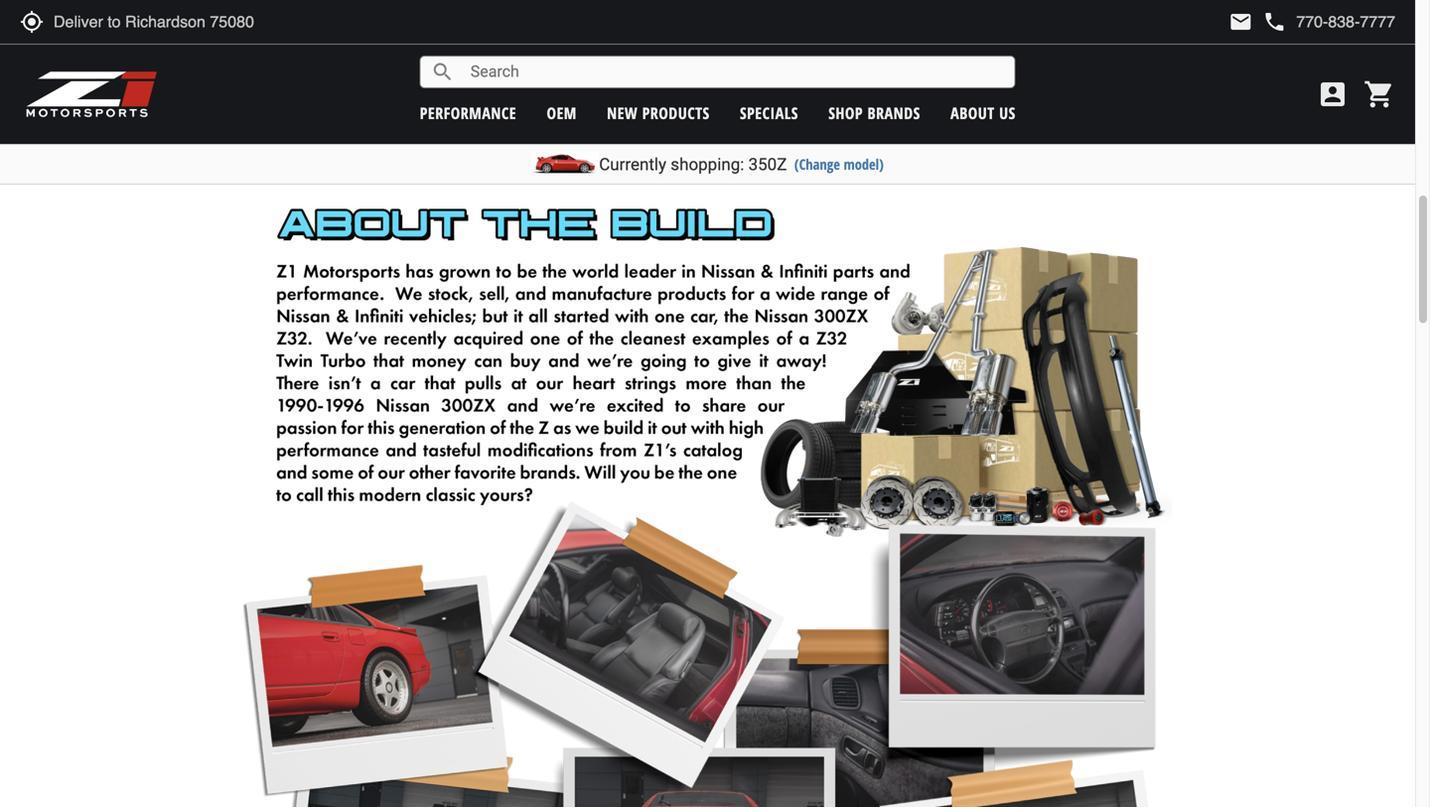 Task type: describe. For each thing, give the bounding box(es) containing it.
shopping:
[[671, 155, 745, 174]]

void
[[601, 163, 622, 176]]

phone link
[[1263, 10, 1396, 34]]

about us link
[[951, 102, 1016, 124]]

(no
[[482, 163, 498, 176]]

my_location
[[20, 10, 44, 34]]

see
[[710, 163, 728, 176]]

search
[[431, 60, 455, 84]]

performance
[[420, 102, 517, 124]]

about us
[[951, 102, 1016, 124]]

z1 motorsports logo image
[[25, 70, 158, 119]]

about
[[951, 102, 995, 124]]

mail
[[1229, 10, 1253, 34]]

oem link
[[547, 102, 577, 124]]

model)
[[844, 155, 884, 174]]

official
[[731, 162, 760, 176]]

deadline
[[821, 163, 861, 176]]

account_box
[[1317, 78, 1349, 110]]

phone
[[1263, 10, 1287, 34]]

currently shopping: 350z (change model)
[[599, 155, 884, 174]]

performance link
[[420, 102, 517, 124]]

new
[[607, 102, 638, 124]]

specials
[[740, 102, 799, 124]]

prohibited.
[[656, 163, 707, 176]]

new products
[[607, 102, 710, 124]]

may
[[864, 163, 884, 176]]

shop brands
[[829, 102, 921, 124]]

(change model) link
[[795, 155, 884, 174]]

rules.
[[763, 162, 788, 176]]

shop
[[829, 102, 863, 124]]



Task type: vqa. For each thing, say whether or not it's contained in the screenshot.
deadline
yes



Task type: locate. For each thing, give the bounding box(es) containing it.
purchase
[[501, 163, 545, 176]]

new products link
[[607, 102, 710, 124]]

350z
[[749, 155, 787, 174]]

(change
[[795, 155, 840, 174]]

account_box link
[[1313, 78, 1354, 110]]

products
[[642, 102, 710, 124]]

currently
[[599, 155, 667, 174]]

oem
[[547, 102, 577, 124]]

Search search field
[[455, 57, 1015, 87]]

brands
[[868, 102, 921, 124]]

mail link
[[1229, 10, 1253, 34]]

order
[[791, 163, 818, 176]]

us
[[1000, 102, 1016, 124]]

(no purchase necessary. void where prohibited. see official rules. order deadline may 15, 2024.)
[[482, 162, 934, 176]]

where
[[625, 163, 653, 176]]

2024.)
[[905, 163, 934, 176]]

specials link
[[740, 102, 799, 124]]

necessary.
[[548, 163, 598, 176]]

shopping_cart
[[1364, 78, 1396, 110]]

shopping_cart link
[[1359, 78, 1396, 110]]

mail phone
[[1229, 10, 1287, 34]]

official rules. link
[[731, 162, 788, 176]]

shop brands link
[[829, 102, 921, 124]]

15,
[[887, 163, 902, 176]]



